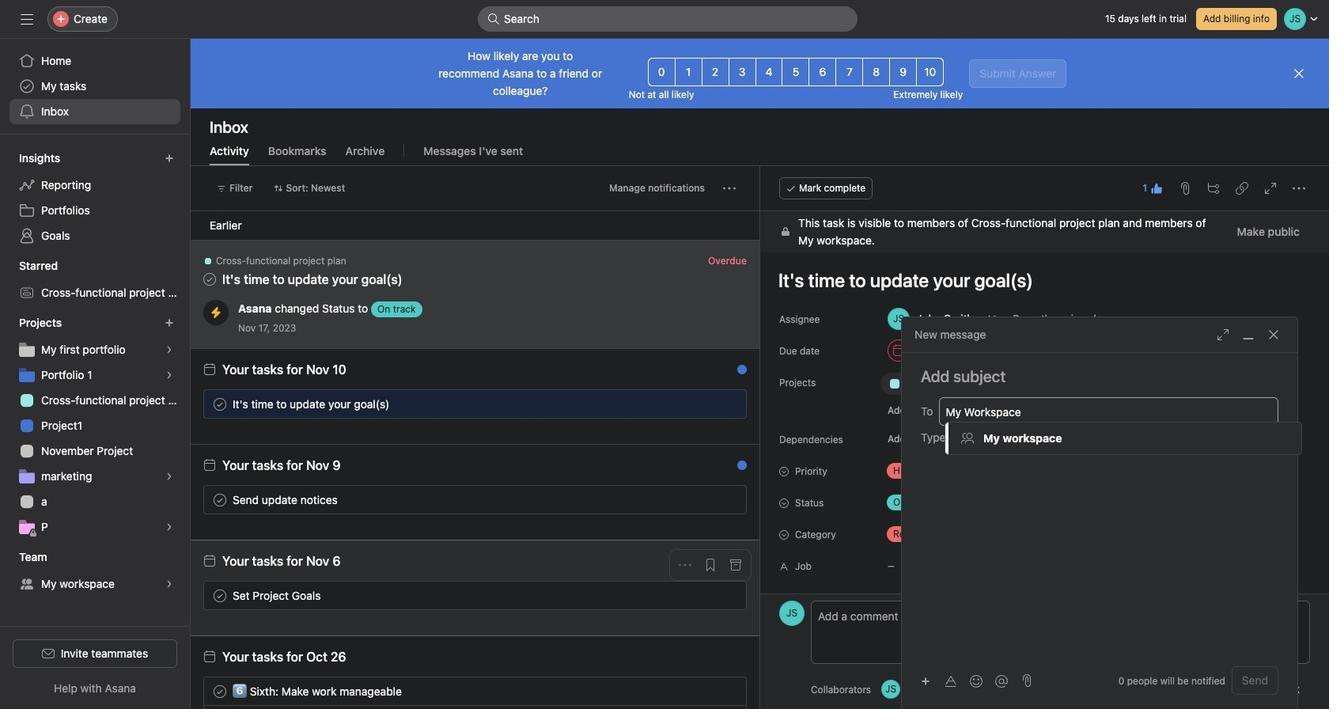 Task type: locate. For each thing, give the bounding box(es) containing it.
archive notification image
[[730, 463, 742, 476]]

mark complete checkbox down your tasks for nov 9, task element
[[211, 490, 230, 509]]

list box
[[478, 6, 858, 32]]

Mark complete checkbox
[[211, 395, 230, 413], [211, 586, 230, 605]]

sort: newest image
[[273, 184, 283, 193]]

1 vertical spatial mark complete checkbox
[[211, 682, 230, 701]]

1 vertical spatial archive notification image
[[730, 367, 742, 380]]

1 horizontal spatial 1 like. you liked this task image
[[1151, 182, 1163, 195]]

0 vertical spatial 1 like. you liked this task image
[[1151, 182, 1163, 195]]

0 vertical spatial mark complete checkbox
[[211, 395, 230, 413]]

0 vertical spatial more actions image
[[723, 182, 736, 195]]

option group
[[648, 58, 944, 86]]

more actions for this task image
[[1293, 182, 1306, 195]]

1 like. you liked this task image
[[1151, 182, 1163, 195], [697, 398, 710, 410]]

expand popout to full screen image
[[1217, 328, 1230, 341]]

remove assignee image
[[987, 314, 997, 324]]

2 archive notification image from the top
[[730, 367, 742, 380]]

archive notification image up 0 comments image
[[730, 367, 742, 380]]

None radio
[[648, 58, 676, 86], [675, 58, 702, 86], [702, 58, 729, 86], [755, 58, 783, 86], [836, 58, 864, 86], [863, 58, 891, 86], [890, 58, 917, 86], [917, 58, 944, 86], [648, 58, 676, 86], [675, 58, 702, 86], [702, 58, 729, 86], [755, 58, 783, 86], [836, 58, 864, 86], [863, 58, 891, 86], [890, 58, 917, 86], [917, 58, 944, 86]]

0 vertical spatial archive notification image
[[730, 259, 742, 271]]

clear due date image
[[1064, 346, 1074, 355]]

mark complete image down your tasks for nov 6, task element
[[211, 586, 230, 605]]

archive notification image right add to bookmarks icon
[[730, 559, 742, 571]]

0 comments image
[[723, 398, 735, 410]]

mark complete checkbox for 2nd mark complete icon from the bottom archive notification image
[[211, 586, 230, 605]]

2 vertical spatial mark complete image
[[211, 682, 230, 701]]

1 mark complete image from the top
[[211, 490, 230, 509]]

archive notification image right add to bookmarks image
[[730, 259, 742, 271]]

None radio
[[729, 58, 756, 86], [782, 58, 810, 86], [809, 58, 837, 86], [729, 58, 756, 86], [782, 58, 810, 86], [809, 58, 837, 86]]

0 vertical spatial mark complete checkbox
[[211, 490, 230, 509]]

mark complete checkbox down your tasks for nov 10, task element
[[211, 395, 230, 413]]

copy task link image
[[1236, 182, 1249, 195]]

mark complete image down your tasks for oct 26, task element
[[211, 682, 230, 701]]

emoji image
[[970, 675, 983, 687]]

2 mark complete checkbox from the top
[[211, 586, 230, 605]]

1 like. you liked this task image left 0 comments image
[[697, 398, 710, 410]]

mark complete checkbox down your tasks for nov 6, task element
[[211, 586, 230, 605]]

close image
[[1268, 328, 1280, 341]]

your tasks for nov 9, task element
[[222, 458, 341, 472]]

1 vertical spatial mark complete checkbox
[[211, 586, 230, 605]]

1 archive notification image from the top
[[730, 259, 742, 271]]

open user profile image
[[780, 601, 805, 626]]

2 vertical spatial archive notification image
[[730, 559, 742, 571]]

toolbar
[[915, 669, 1016, 692]]

mark complete image
[[211, 490, 230, 509], [211, 586, 230, 605], [211, 682, 230, 701]]

starred element
[[0, 252, 190, 309]]

1 vertical spatial mark complete image
[[211, 586, 230, 605]]

teams element
[[0, 543, 190, 600]]

add or remove collaborators image
[[955, 685, 964, 694]]

0 vertical spatial mark complete image
[[211, 490, 230, 509]]

2 mark complete image from the top
[[211, 586, 230, 605]]

3 archive notification image from the top
[[730, 559, 742, 571]]

main content
[[761, 211, 1330, 709]]

1 vertical spatial 1 like. you liked this task image
[[697, 398, 710, 410]]

mark complete checkbox down your tasks for oct 26, task element
[[211, 682, 230, 701]]

1 vertical spatial more actions image
[[679, 559, 692, 571]]

3 mark complete image from the top
[[211, 682, 230, 701]]

insights element
[[0, 144, 190, 252]]

archive notification image
[[730, 259, 742, 271], [730, 367, 742, 380], [730, 559, 742, 571]]

mark complete image down your tasks for nov 9, task element
[[211, 490, 230, 509]]

1 like. you liked this task image left "attachments: add a file to this task, it's time to update your goal(s)" image
[[1151, 182, 1163, 195]]

1 mark complete checkbox from the top
[[211, 395, 230, 413]]

more actions image
[[723, 182, 736, 195], [679, 559, 692, 571]]

Mark complete checkbox
[[211, 490, 230, 509], [211, 682, 230, 701]]

global element
[[0, 39, 190, 134]]

dialog
[[902, 317, 1298, 709]]

add to bookmarks image
[[704, 259, 717, 271]]



Task type: vqa. For each thing, say whether or not it's contained in the screenshot.
Your Tasks For Oct 26, Task element
yes



Task type: describe. For each thing, give the bounding box(es) containing it.
mark complete image
[[211, 395, 230, 413]]

archive notification image for 2nd mark complete icon from the bottom
[[730, 559, 742, 571]]

at mention image
[[996, 675, 1008, 687]]

1 mark complete checkbox from the top
[[211, 490, 230, 509]]

projects element
[[0, 309, 190, 543]]

minimize image
[[1242, 328, 1255, 341]]

it's time to update your goal(s) dialog
[[761, 166, 1330, 709]]

1 horizontal spatial more actions image
[[723, 182, 736, 195]]

0 horizontal spatial more actions image
[[679, 559, 692, 571]]

add to bookmarks image
[[704, 559, 717, 571]]

insert an object image
[[921, 676, 931, 686]]

your tasks for oct 26, task element
[[222, 650, 346, 664]]

add or remove collaborators image
[[882, 680, 901, 699]]

0 horizontal spatial 1 like. you liked this task image
[[697, 398, 710, 410]]

Type the name of a team, a project, or people text field
[[946, 402, 1270, 421]]

mark complete image for 2nd mark complete checkbox from the top
[[211, 682, 230, 701]]

full screen image
[[1265, 182, 1277, 195]]

your tasks for nov 10, task element
[[222, 362, 346, 377]]

Add subject text field
[[902, 366, 1298, 388]]

hide sidebar image
[[21, 13, 33, 25]]

— text field
[[881, 552, 1311, 580]]

attachments: add a file to this task, it's time to update your goal(s) image
[[1179, 182, 1192, 195]]

mark complete image for 2nd mark complete checkbox from the bottom
[[211, 490, 230, 509]]

dismiss image
[[1293, 67, 1306, 80]]

your tasks for nov 6, task element
[[222, 554, 341, 568]]

add subtask image
[[1208, 182, 1220, 195]]

formatting image
[[945, 675, 958, 687]]

prominent image
[[487, 13, 500, 25]]

2 mark complete checkbox from the top
[[211, 682, 230, 701]]

mark complete checkbox for archive notification image associated with mark complete image
[[211, 395, 230, 413]]

archive notification image for mark complete image
[[730, 367, 742, 380]]

Task Name text field
[[768, 262, 1311, 298]]



